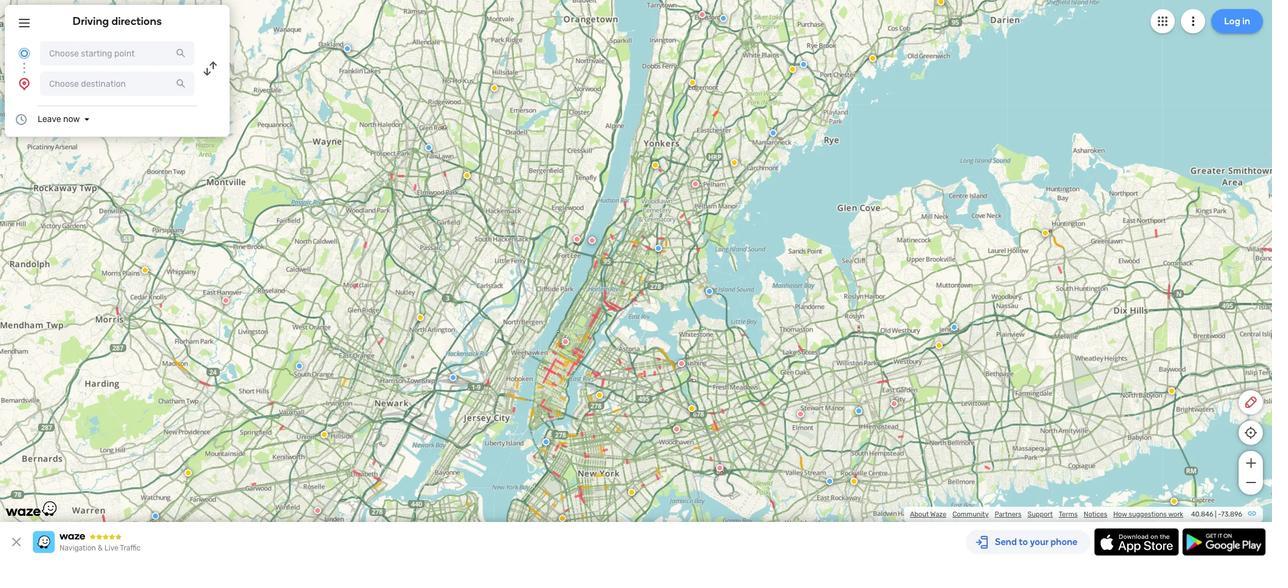Task type: vqa. For each thing, say whether or not it's contained in the screenshot.
top Topics
no



Task type: describe. For each thing, give the bounding box(es) containing it.
directions
[[111, 15, 162, 28]]

waze
[[930, 511, 946, 519]]

support link
[[1028, 511, 1053, 519]]

location image
[[17, 77, 32, 91]]

community
[[953, 511, 989, 519]]

leave now
[[38, 114, 80, 125]]

Choose starting point text field
[[40, 41, 194, 66]]

notices
[[1084, 511, 1107, 519]]

live
[[105, 544, 118, 553]]

zoom in image
[[1243, 456, 1258, 471]]

partners
[[995, 511, 1022, 519]]

traffic
[[120, 544, 141, 553]]

partners link
[[995, 511, 1022, 519]]

driving directions
[[73, 15, 162, 28]]

navigation & live traffic
[[60, 544, 141, 553]]

Choose destination text field
[[40, 72, 194, 96]]

how
[[1113, 511, 1127, 519]]

clock image
[[14, 112, 29, 127]]

leave
[[38, 114, 61, 125]]

about waze community partners support terms notices how suggestions work
[[910, 511, 1183, 519]]

now
[[63, 114, 80, 125]]

support
[[1028, 511, 1053, 519]]

terms link
[[1059, 511, 1078, 519]]

|
[[1215, 511, 1217, 519]]



Task type: locate. For each thing, give the bounding box(es) containing it.
road closed image
[[699, 11, 706, 18], [222, 297, 230, 304], [891, 400, 898, 408], [673, 426, 680, 433], [314, 507, 321, 515]]

40.846 | -73.896
[[1191, 511, 1242, 519]]

hazard image
[[869, 55, 877, 62], [689, 79, 696, 86], [463, 172, 471, 179], [1042, 230, 1049, 237], [417, 314, 424, 321], [935, 342, 943, 349], [596, 392, 603, 399], [850, 478, 858, 485], [628, 489, 635, 496], [1171, 498, 1178, 506]]

zoom out image
[[1243, 476, 1258, 490]]

&
[[98, 544, 103, 553]]

how suggestions work link
[[1113, 511, 1183, 519]]

about waze link
[[910, 511, 946, 519]]

road closed image
[[692, 180, 699, 188], [573, 236, 581, 243], [589, 237, 596, 244], [562, 338, 569, 346], [678, 360, 685, 368], [797, 411, 804, 418], [716, 465, 723, 472]]

current location image
[[17, 46, 32, 61]]

police image
[[800, 61, 807, 68], [655, 245, 662, 252], [706, 288, 713, 295], [826, 478, 833, 485], [152, 513, 159, 520]]

pencil image
[[1244, 395, 1258, 410]]

community link
[[953, 511, 989, 519]]

police image
[[720, 15, 727, 22], [344, 45, 351, 52], [770, 129, 777, 137], [425, 144, 432, 151], [951, 324, 958, 331], [296, 363, 303, 370], [449, 374, 457, 382], [855, 408, 863, 415], [542, 439, 550, 446]]

about
[[910, 511, 929, 519]]

notices link
[[1084, 511, 1107, 519]]

navigation
[[60, 544, 96, 553]]

terms
[[1059, 511, 1078, 519]]

driving
[[73, 15, 109, 28]]

-
[[1218, 511, 1221, 519]]

73.896
[[1221, 511, 1242, 519]]

link image
[[1247, 509, 1257, 519]]

hazard image
[[937, 0, 945, 6], [789, 66, 796, 73], [491, 85, 498, 92], [731, 159, 738, 167], [652, 162, 659, 169], [141, 267, 149, 274], [1168, 388, 1175, 395], [688, 405, 695, 413], [321, 431, 328, 439], [185, 470, 192, 477], [559, 515, 566, 523]]

x image
[[9, 535, 24, 550]]

40.846
[[1191, 511, 1213, 519]]

work
[[1168, 511, 1183, 519]]

suggestions
[[1129, 511, 1167, 519]]



